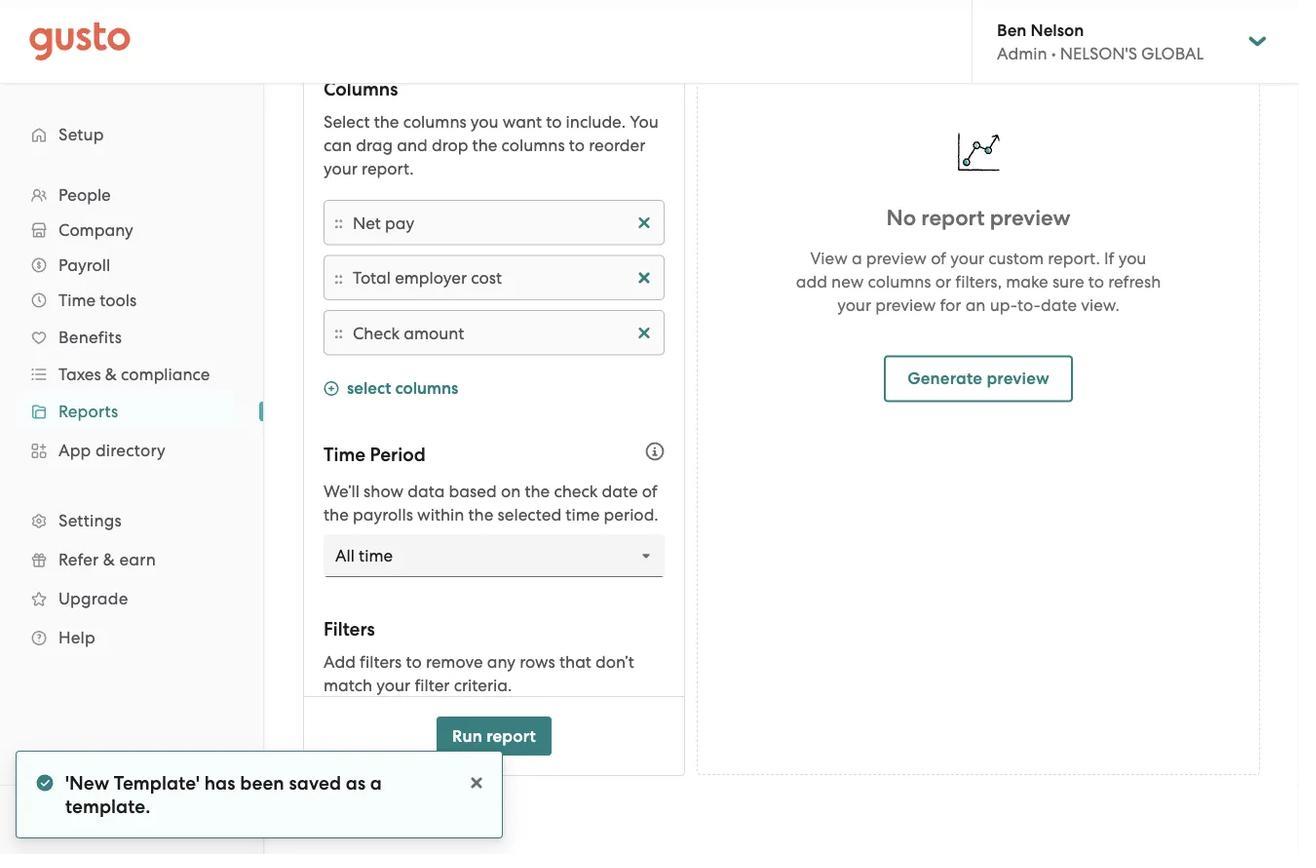 Task type: vqa. For each thing, say whether or not it's contained in the screenshot.
Want
yes



Task type: describe. For each thing, give the bounding box(es) containing it.
reorder
[[589, 136, 646, 155]]

time tools
[[59, 291, 137, 310]]

check amount
[[353, 323, 464, 342]]

sure
[[1053, 272, 1085, 291]]

based
[[449, 482, 497, 501]]

saved
[[289, 772, 341, 794]]

the down we'll
[[324, 505, 349, 525]]

payrolls
[[353, 505, 413, 525]]

include.
[[566, 112, 626, 132]]

benefits link
[[20, 320, 244, 355]]

preview down no
[[867, 248, 927, 268]]

selected
[[498, 505, 562, 525]]

new
[[832, 272, 864, 291]]

don't
[[596, 652, 635, 672]]

view a preview of your custom report. if you add new columns or filters, make sure to refresh your preview for an up-to-date view.
[[796, 248, 1162, 314]]

net
[[353, 213, 381, 232]]

view.
[[1082, 295, 1120, 314]]

your inside the add filters to remove any rows that don't match your filter criteria.
[[377, 676, 411, 695]]

want
[[503, 112, 542, 132]]

date inside view a preview of your custom report. if you add new columns or filters, make sure to refresh your preview for an up-to-date view.
[[1041, 295, 1078, 314]]

column content element containing check amount
[[353, 321, 654, 344]]

has
[[204, 772, 236, 794]]

employer
[[395, 268, 467, 287]]

up-
[[990, 295, 1018, 314]]

app directory
[[59, 441, 166, 460]]

company button
[[20, 213, 244, 248]]

home image
[[29, 22, 131, 61]]

to down include.
[[569, 136, 585, 155]]

template'
[[114, 772, 200, 794]]

setup
[[59, 125, 104, 144]]

2 , from the left
[[127, 811, 131, 829]]

of inside we'll show data based on the check date of the payrolls within the selected time period.
[[642, 482, 658, 501]]

report. inside view a preview of your custom report. if you add new columns or filters, make sure to refresh your preview for an up-to-date view.
[[1048, 248, 1101, 268]]

if
[[1105, 248, 1115, 268]]

period
[[370, 444, 426, 466]]

run report button
[[437, 717, 552, 756]]

that
[[560, 652, 592, 672]]

terms
[[29, 811, 70, 829]]

to inside the add filters to remove any rows that don't match your filter criteria.
[[406, 652, 422, 672]]

run
[[452, 726, 483, 746]]

data
[[408, 482, 445, 501]]

total employer cost
[[353, 268, 502, 287]]

a inside 'new template' has been saved as a template.
[[370, 772, 382, 794]]

cookies button
[[149, 808, 203, 832]]

match
[[324, 676, 373, 695]]

privacy
[[78, 811, 127, 829]]

global
[[1142, 44, 1204, 63]]

setup link
[[20, 117, 244, 152]]

nelson's
[[1061, 44, 1138, 63]]

report for run
[[487, 726, 536, 746]]

report for no
[[922, 205, 985, 231]]

ben nelson admin • nelson's global
[[998, 20, 1204, 63]]

& for earn
[[103, 550, 115, 569]]

help link
[[20, 620, 244, 655]]

1 , from the left
[[70, 811, 74, 829]]

columns inside button
[[395, 378, 459, 398]]

make
[[1006, 272, 1049, 291]]

cookies
[[149, 811, 203, 829]]

time
[[566, 505, 600, 525]]

payroll
[[59, 255, 110, 275]]

check
[[353, 323, 400, 342]]

time for time period
[[324, 444, 366, 466]]

reports link
[[20, 394, 244, 429]]

your up filters,
[[951, 248, 985, 268]]

preview inside button
[[987, 369, 1050, 389]]

& for compliance
[[105, 365, 117, 384]]

select
[[324, 112, 370, 132]]

settings
[[59, 511, 122, 530]]

add filters to remove any rows that don't match your filter criteria.
[[324, 652, 635, 695]]

total
[[353, 268, 391, 287]]

add
[[324, 652, 356, 672]]

filters
[[360, 652, 402, 672]]

no report preview
[[887, 205, 1071, 231]]

your down new
[[838, 295, 872, 314]]

pay
[[385, 213, 415, 232]]

•
[[1052, 44, 1057, 63]]

generate preview
[[908, 369, 1050, 389]]

refer & earn link
[[20, 542, 244, 577]]

payroll button
[[20, 248, 244, 283]]

tools
[[100, 291, 137, 310]]

people button
[[20, 177, 244, 213]]

drag
[[356, 136, 393, 155]]

time tools button
[[20, 283, 244, 318]]

a inside view a preview of your custom report. if you add new columns or filters, make sure to refresh your preview for an up-to-date view.
[[852, 248, 863, 268]]

columns
[[324, 78, 398, 100]]

preview down 'or'
[[876, 295, 936, 314]]

earn
[[119, 550, 156, 569]]

:: for net pay
[[334, 213, 343, 233]]

select columns
[[347, 378, 459, 398]]

benefits
[[59, 328, 122, 347]]

taxes & compliance
[[59, 365, 210, 384]]

cost
[[471, 268, 502, 287]]

company
[[59, 220, 133, 240]]

the up drag
[[374, 112, 399, 132]]



Task type: locate. For each thing, give the bounding box(es) containing it.
0 vertical spatial a
[[852, 248, 863, 268]]

date inside we'll show data based on the check date of the payrolls within the selected time period.
[[602, 482, 638, 501]]

a
[[852, 248, 863, 268], [370, 772, 382, 794]]

columns left 'or'
[[868, 272, 932, 291]]

list
[[0, 177, 263, 657]]

1 horizontal spatial a
[[852, 248, 863, 268]]

2 :: from the top
[[334, 268, 343, 288]]

0 vertical spatial report
[[922, 205, 985, 231]]

time
[[59, 291, 96, 310], [324, 444, 366, 466]]

1 vertical spatial time
[[324, 444, 366, 466]]

you inside view a preview of your custom report. if you add new columns or filters, make sure to refresh your preview for an up-to-date view.
[[1119, 248, 1147, 268]]

1 vertical spatial a
[[370, 772, 382, 794]]

rows
[[520, 652, 556, 672]]

'new template' has been saved as a template. alert
[[16, 751, 503, 839]]

reports
[[59, 402, 118, 421]]

0 vertical spatial column content element
[[353, 211, 654, 234]]

taxes
[[59, 365, 101, 384]]

gusto navigation element
[[0, 84, 263, 688]]

a right as
[[370, 772, 382, 794]]

report right no
[[922, 205, 985, 231]]

report inside button
[[487, 726, 536, 746]]

can
[[324, 136, 352, 155]]

, down template'
[[127, 811, 131, 829]]

columns down the want
[[502, 136, 565, 155]]

criteria.
[[454, 676, 512, 695]]

you right the if
[[1119, 248, 1147, 268]]

0 horizontal spatial report.
[[362, 159, 414, 178]]

as
[[346, 772, 366, 794]]

of
[[931, 248, 947, 268], [642, 482, 658, 501]]

1 column content element from the top
[[353, 211, 654, 234]]

1 vertical spatial report
[[487, 726, 536, 746]]

column content element up the cost
[[353, 211, 654, 234]]

1 horizontal spatial report.
[[1048, 248, 1101, 268]]

0 vertical spatial date
[[1041, 295, 1078, 314]]

1 vertical spatial of
[[642, 482, 658, 501]]

:: left total
[[334, 268, 343, 288]]

preview up custom
[[990, 205, 1071, 231]]

columns
[[403, 112, 467, 132], [502, 136, 565, 155], [868, 272, 932, 291], [395, 378, 459, 398]]

settings link
[[20, 503, 244, 538]]

1 horizontal spatial of
[[931, 248, 947, 268]]

& left cookies button
[[135, 811, 145, 829]]

1 vertical spatial date
[[602, 482, 638, 501]]

1 vertical spatial report.
[[1048, 248, 1101, 268]]

you inside the select the columns you want to include. you can drag and drop the columns to reorder your report.
[[471, 112, 499, 132]]

0 horizontal spatial of
[[642, 482, 658, 501]]

filter
[[415, 676, 450, 695]]

check
[[554, 482, 598, 501]]

:: for total employer cost
[[334, 268, 343, 288]]

or
[[936, 272, 952, 291]]

for
[[941, 295, 962, 314]]

date down sure
[[1041, 295, 1078, 314]]

template.
[[65, 795, 151, 818]]

the right drop
[[473, 136, 498, 155]]

1 vertical spatial ::
[[334, 268, 343, 288]]

0 vertical spatial of
[[931, 248, 947, 268]]

preview right generate
[[987, 369, 1050, 389]]

0 horizontal spatial time
[[59, 291, 96, 310]]

to up filter
[[406, 652, 422, 672]]

terms , privacy , & cookies
[[29, 811, 203, 829]]

list containing people
[[0, 177, 263, 657]]

amount
[[404, 323, 464, 342]]

columns up drop
[[403, 112, 467, 132]]

remove
[[426, 652, 483, 672]]

to up view.
[[1089, 272, 1105, 291]]

report. up sure
[[1048, 248, 1101, 268]]

module__icon___go7vc image
[[324, 381, 339, 396]]

you left the want
[[471, 112, 499, 132]]

help
[[59, 628, 95, 647]]

your down the filters
[[377, 676, 411, 695]]

report
[[922, 205, 985, 231], [487, 726, 536, 746]]

select the columns you want to include. you can drag and drop the columns to reorder your report.
[[324, 112, 659, 178]]

refresh
[[1109, 272, 1162, 291]]

0 horizontal spatial report
[[487, 726, 536, 746]]

0 vertical spatial time
[[59, 291, 96, 310]]

time down payroll at the left of page
[[59, 291, 96, 310]]

custom
[[989, 248, 1044, 268]]

nelson
[[1031, 20, 1085, 40]]

within
[[417, 505, 464, 525]]

the up the selected
[[525, 482, 550, 501]]

of up period.
[[642, 482, 658, 501]]

net pay
[[353, 213, 415, 232]]

1 :: from the top
[[334, 213, 343, 233]]

show
[[364, 482, 404, 501]]

generate
[[908, 369, 983, 389]]

1 vertical spatial &
[[103, 550, 115, 569]]

ben
[[998, 20, 1027, 40]]

time up we'll
[[324, 444, 366, 466]]

:: left check
[[334, 323, 343, 343]]

&
[[105, 365, 117, 384], [103, 550, 115, 569], [135, 811, 145, 829]]

directory
[[95, 441, 166, 460]]

columns down amount
[[395, 378, 459, 398]]

upgrade link
[[20, 581, 244, 616]]

run report
[[452, 726, 536, 746]]

we'll
[[324, 482, 360, 501]]

add
[[796, 272, 828, 291]]

been
[[240, 772, 285, 794]]

1 horizontal spatial ,
[[127, 811, 131, 829]]

0 horizontal spatial ,
[[70, 811, 74, 829]]

date up period.
[[602, 482, 638, 501]]

filters,
[[956, 272, 1002, 291]]

:: left the net
[[334, 213, 343, 233]]

0 vertical spatial ::
[[334, 213, 343, 233]]

2 vertical spatial column content element
[[353, 321, 654, 344]]

the down based
[[469, 505, 494, 525]]

:: for check amount
[[334, 323, 343, 343]]

your inside the select the columns you want to include. you can drag and drop the columns to reorder your report.
[[324, 159, 358, 178]]

drop
[[432, 136, 468, 155]]

view
[[811, 248, 848, 268]]

a up new
[[852, 248, 863, 268]]

3 column content element from the top
[[353, 321, 654, 344]]

'new template' has been saved as a template.
[[65, 772, 382, 818]]

2 column content element from the top
[[353, 266, 654, 289]]

3 :: from the top
[[334, 323, 343, 343]]

0 vertical spatial &
[[105, 365, 117, 384]]

people
[[59, 185, 111, 205]]

you
[[471, 112, 499, 132], [1119, 248, 1147, 268]]

1 horizontal spatial date
[[1041, 295, 1078, 314]]

upgrade
[[59, 589, 128, 608]]

0 vertical spatial report.
[[362, 159, 414, 178]]

select columns button
[[324, 377, 459, 403]]

column content element containing net pay
[[353, 211, 654, 234]]

1 horizontal spatial report
[[922, 205, 985, 231]]

of inside view a preview of your custom report. if you add new columns or filters, make sure to refresh your preview for an up-to-date view.
[[931, 248, 947, 268]]

& right the taxes
[[105, 365, 117, 384]]

column content element up amount
[[353, 266, 654, 289]]

app directory link
[[20, 433, 244, 468]]

we'll show data based on the check date of the payrolls within the selected time period.
[[324, 482, 659, 525]]

period.
[[604, 505, 659, 525]]

0 horizontal spatial date
[[602, 482, 638, 501]]

report. inside the select the columns you want to include. you can drag and drop the columns to reorder your report.
[[362, 159, 414, 178]]

any
[[487, 652, 516, 672]]

report right run
[[487, 726, 536, 746]]

1 horizontal spatial you
[[1119, 248, 1147, 268]]

no
[[887, 205, 917, 231]]

to inside view a preview of your custom report. if you add new columns or filters, make sure to refresh your preview for an up-to-date view.
[[1089, 272, 1105, 291]]

to
[[546, 112, 562, 132], [569, 136, 585, 155], [1089, 272, 1105, 291], [406, 652, 422, 672]]

columns inside view a preview of your custom report. if you add new columns or filters, make sure to refresh your preview for an up-to-date view.
[[868, 272, 932, 291]]

0 horizontal spatial you
[[471, 112, 499, 132]]

& inside dropdown button
[[105, 365, 117, 384]]

taxes & compliance button
[[20, 357, 244, 392]]

app
[[59, 441, 91, 460]]

1 vertical spatial column content element
[[353, 266, 654, 289]]

column content element
[[353, 211, 654, 234], [353, 266, 654, 289], [353, 321, 654, 344]]

you
[[630, 112, 659, 132]]

time inside dropdown button
[[59, 291, 96, 310]]

an
[[966, 295, 986, 314]]

to right the want
[[546, 112, 562, 132]]

your down can
[[324, 159, 358, 178]]

0 vertical spatial you
[[471, 112, 499, 132]]

0 horizontal spatial a
[[370, 772, 382, 794]]

2 vertical spatial &
[[135, 811, 145, 829]]

,
[[70, 811, 74, 829], [127, 811, 131, 829]]

column content element containing total employer cost
[[353, 266, 654, 289]]

report. down drag
[[362, 159, 414, 178]]

column content element down the cost
[[353, 321, 654, 344]]

to-
[[1018, 295, 1041, 314]]

, left privacy link
[[70, 811, 74, 829]]

1 vertical spatial you
[[1119, 248, 1147, 268]]

compliance
[[121, 365, 210, 384]]

terms link
[[29, 811, 70, 829]]

the
[[374, 112, 399, 132], [473, 136, 498, 155], [525, 482, 550, 501], [324, 505, 349, 525], [469, 505, 494, 525]]

time for time tools
[[59, 291, 96, 310]]

2 vertical spatial ::
[[334, 323, 343, 343]]

date
[[1041, 295, 1078, 314], [602, 482, 638, 501]]

on
[[501, 482, 521, 501]]

& left earn
[[103, 550, 115, 569]]

refer
[[59, 550, 99, 569]]

privacy link
[[78, 811, 127, 829]]

admin
[[998, 44, 1048, 63]]

'new
[[65, 772, 109, 794]]

of up 'or'
[[931, 248, 947, 268]]

and
[[397, 136, 428, 155]]

::
[[334, 213, 343, 233], [334, 268, 343, 288], [334, 323, 343, 343]]

1 horizontal spatial time
[[324, 444, 366, 466]]



